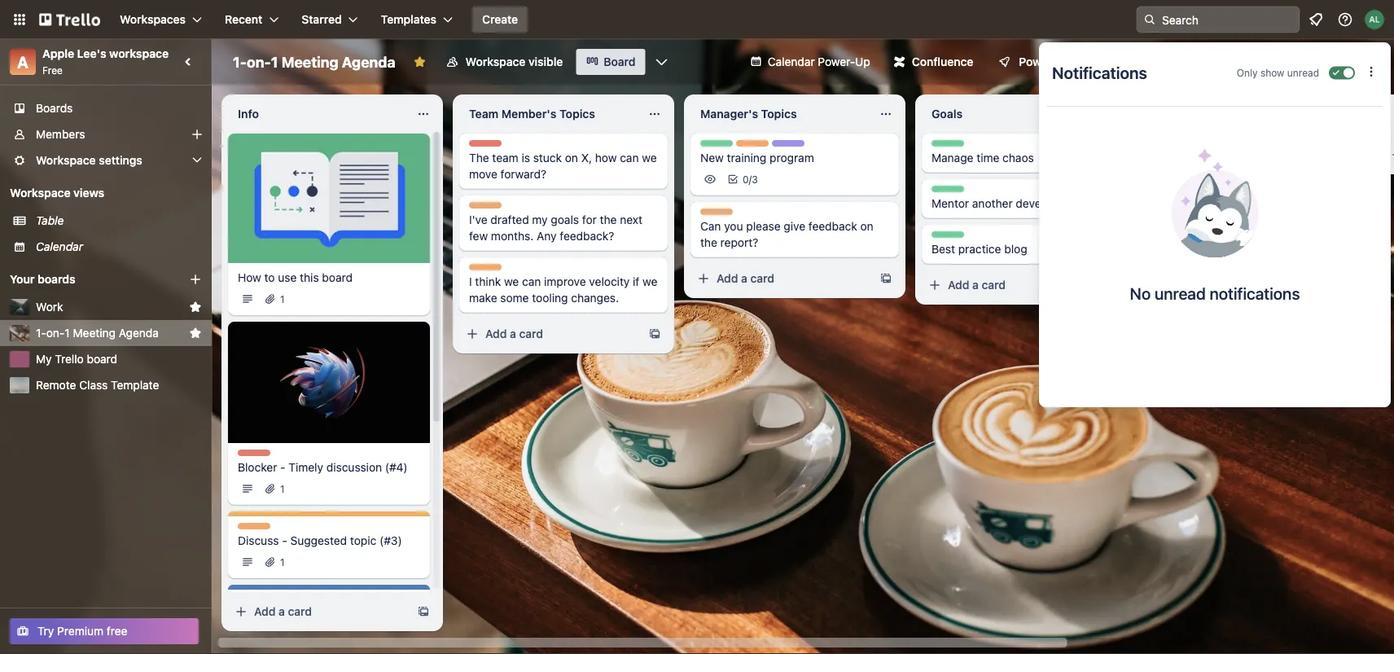Task type: locate. For each thing, give the bounding box(es) containing it.
0 horizontal spatial create from template… image
[[417, 605, 430, 618]]

0 horizontal spatial meeting
[[73, 326, 116, 340]]

1 vertical spatial meeting
[[73, 326, 116, 340]]

how to use this board
[[238, 271, 353, 284]]

on-
[[247, 53, 271, 70], [46, 326, 65, 340]]

discuss i think we can improve velocity if we make some tooling changes.
[[469, 265, 658, 305]]

calendar up manager's topics "text field"
[[768, 55, 815, 68]]

1 down discuss discuss - suggested topic (#3)
[[280, 556, 285, 568]]

1 vertical spatial workspace
[[36, 154, 96, 167]]

workspace for workspace settings
[[36, 154, 96, 167]]

apple lee (applelee29) image
[[1365, 10, 1385, 29]]

1 vertical spatial 1-on-1 meeting agenda
[[36, 326, 159, 340]]

1 vertical spatial color: red, title: "blocker" element
[[238, 450, 273, 462]]

the right "for"
[[600, 213, 617, 226]]

only
[[1237, 67, 1258, 79]]

color: orange, title: "discuss" element down manager's topics
[[736, 140, 773, 152]]

add for info
[[254, 605, 276, 618]]

confluence button
[[885, 49, 984, 75]]

your boards
[[10, 273, 75, 286]]

0 vertical spatial unread
[[1288, 67, 1320, 79]]

1 vertical spatial on-
[[46, 326, 65, 340]]

workspace inside dropdown button
[[36, 154, 96, 167]]

few
[[469, 229, 488, 243]]

power- left confluence icon
[[818, 55, 856, 68]]

0 vertical spatial can
[[620, 151, 639, 165]]

blocker - timely discussion (#4) link
[[238, 460, 420, 476]]

settings
[[99, 154, 142, 167]]

info
[[238, 107, 259, 121]]

- for blocker
[[280, 461, 286, 474]]

goal down manage
[[932, 187, 953, 198]]

0 horizontal spatial on
[[565, 151, 578, 165]]

program
[[770, 151, 814, 165]]

workspaces
[[120, 13, 186, 26]]

my trello board
[[36, 352, 117, 366]]

can you please give feedback on the report? link
[[701, 218, 890, 251]]

1-
[[233, 53, 247, 70], [36, 326, 46, 340]]

1-on-1 meeting agenda down starred
[[233, 53, 396, 70]]

show
[[1261, 67, 1285, 79]]

3
[[752, 174, 758, 185]]

can up some
[[522, 275, 541, 288]]

1 horizontal spatial topics
[[761, 107, 797, 121]]

1 horizontal spatial can
[[620, 151, 639, 165]]

0 horizontal spatial color: red, title: "blocker" element
[[238, 450, 273, 462]]

can right the how
[[620, 151, 639, 165]]

board up remote class template
[[87, 352, 117, 366]]

board inside my trello board link
[[87, 352, 117, 366]]

suggested
[[290, 534, 347, 548]]

to
[[264, 271, 275, 284]]

0 horizontal spatial 1-on-1 meeting agenda
[[36, 326, 159, 340]]

color: orange, title: "discuss" element for the
[[701, 209, 738, 221]]

calendar inside calendar link
[[36, 240, 83, 253]]

1-on-1 meeting agenda down work button
[[36, 326, 159, 340]]

manage time chaos link
[[932, 150, 1121, 166]]

0 vertical spatial agenda
[[342, 53, 396, 70]]

workspace down members
[[36, 154, 96, 167]]

Goals text field
[[922, 101, 1101, 127]]

starred
[[302, 13, 342, 26]]

make
[[469, 291, 497, 305]]

agenda
[[342, 53, 396, 70], [119, 326, 159, 340]]

blocker
[[469, 141, 505, 152], [238, 451, 273, 462], [238, 461, 277, 474]]

2 starred icon image from the top
[[189, 327, 202, 340]]

agenda left star or unstar board image
[[342, 53, 396, 70]]

blocker for blocker
[[238, 451, 273, 462]]

calendar down 'table'
[[36, 240, 83, 253]]

1 vertical spatial the
[[701, 236, 718, 249]]

drafted
[[491, 213, 529, 226]]

-
[[280, 461, 286, 474], [282, 534, 287, 548]]

1 vertical spatial unread
[[1155, 284, 1206, 303]]

the down can in the top of the page
[[701, 236, 718, 249]]

0 vertical spatial 1-on-1 meeting agenda
[[233, 53, 396, 70]]

discuss inside the discuss i think we can improve velocity if we make some tooling changes.
[[469, 265, 506, 276]]

0 horizontal spatial board
[[87, 352, 117, 366]]

my
[[36, 352, 52, 366]]

1 horizontal spatial meeting
[[282, 53, 339, 70]]

we
[[642, 151, 657, 165], [504, 275, 519, 288], [643, 275, 658, 288]]

on
[[565, 151, 578, 165], [861, 220, 874, 233]]

0 vertical spatial board
[[322, 271, 353, 284]]

on- down the recent 'dropdown button'
[[247, 53, 271, 70]]

create from template… image
[[648, 328, 662, 341]]

blocker inside the blocker the team is stuck on x, how can we move forward?
[[469, 141, 505, 152]]

goal mentor another developer
[[932, 187, 1069, 210]]

0 horizontal spatial the
[[600, 213, 617, 226]]

can inside the discuss i think we can improve velocity if we make some tooling changes.
[[522, 275, 541, 288]]

create button
[[473, 7, 528, 33]]

power-ups button
[[987, 49, 1089, 75]]

create from template… image
[[880, 272, 893, 285], [417, 605, 430, 618]]

goal down mentor
[[932, 232, 953, 244]]

the
[[600, 213, 617, 226], [701, 236, 718, 249]]

1- inside button
[[36, 326, 46, 340]]

meeting down starred
[[282, 53, 339, 70]]

1 vertical spatial agenda
[[119, 326, 159, 340]]

1 horizontal spatial 1-on-1 meeting agenda
[[233, 53, 396, 70]]

for
[[582, 213, 597, 226]]

1 starred icon image from the top
[[189, 301, 202, 314]]

color: orange, title: "discuss" element up report?
[[701, 209, 738, 221]]

1 horizontal spatial power-
[[1019, 55, 1058, 68]]

0 vertical spatial color: red, title: "blocker" element
[[469, 140, 505, 152]]

taco image
[[1172, 149, 1259, 257]]

0 horizontal spatial can
[[522, 275, 541, 288]]

discuss inside discuss can you please give feedback on the report?
[[701, 209, 738, 221]]

1 up trello
[[65, 326, 70, 340]]

your
[[10, 273, 35, 286]]

discuss discuss - suggested topic (#3)
[[238, 524, 402, 548]]

apple lee (applelee29) image
[[1265, 51, 1288, 73]]

color: red, title: "blocker" element up the 'move'
[[469, 140, 505, 152]]

1 down the recent 'dropdown button'
[[271, 53, 278, 70]]

1 horizontal spatial 1-
[[233, 53, 247, 70]]

discuss for i've
[[469, 203, 506, 214]]

1 topics from the left
[[560, 107, 595, 121]]

0 horizontal spatial on-
[[46, 326, 65, 340]]

starred icon image
[[189, 301, 202, 314], [189, 327, 202, 340]]

2 topics from the left
[[761, 107, 797, 121]]

1 horizontal spatial on-
[[247, 53, 271, 70]]

workspace down create button
[[466, 55, 526, 68]]

feedback?
[[560, 229, 615, 243]]

calendar inside the calendar power-up link
[[768, 55, 815, 68]]

1 horizontal spatial the
[[701, 236, 718, 249]]

meeting down work button
[[73, 326, 116, 340]]

- left the timely
[[280, 461, 286, 474]]

0 vertical spatial meeting
[[282, 53, 339, 70]]

team
[[492, 151, 519, 165]]

0 vertical spatial starred icon image
[[189, 301, 202, 314]]

starred icon image for 1-on-1 meeting agenda
[[189, 327, 202, 340]]

workspace inside button
[[466, 55, 526, 68]]

recent button
[[215, 7, 289, 33]]

0 vertical spatial on
[[565, 151, 578, 165]]

1 inside text box
[[271, 53, 278, 70]]

calendar for calendar power-up
[[768, 55, 815, 68]]

add a card button for info
[[228, 599, 411, 625]]

color: orange, title: "discuss" element
[[736, 140, 773, 152], [469, 202, 506, 214], [701, 209, 738, 221], [469, 264, 506, 276], [238, 523, 275, 535]]

x,
[[581, 151, 592, 165]]

Info text field
[[228, 101, 407, 127]]

use
[[278, 271, 297, 284]]

no
[[1130, 284, 1151, 303]]

color: orange, title: "discuss" element for next
[[469, 202, 506, 214]]

goal for manage
[[932, 141, 953, 152]]

on inside discuss can you please give feedback on the report?
[[861, 220, 874, 233]]

1 horizontal spatial create from template… image
[[880, 272, 893, 285]]

2 vertical spatial workspace
[[10, 186, 71, 200]]

color: red, title: "blocker" element left the timely
[[238, 450, 273, 462]]

add a card
[[1180, 148, 1238, 161], [717, 272, 775, 285], [948, 278, 1006, 292], [486, 327, 543, 341], [254, 605, 312, 618]]

0 vertical spatial create from template… image
[[880, 272, 893, 285]]

Board name text field
[[225, 49, 404, 75]]

add
[[1180, 148, 1201, 161], [717, 272, 738, 285], [948, 278, 970, 292], [486, 327, 507, 341], [254, 605, 276, 618]]

starred icon image for work
[[189, 301, 202, 314]]

goal down goals
[[932, 141, 953, 152]]

manager's
[[701, 107, 759, 121]]

starred button
[[292, 7, 368, 33]]

add a card for manager's topics
[[717, 272, 775, 285]]

back to home image
[[39, 7, 100, 33]]

2 power- from the left
[[1019, 55, 1058, 68]]

work button
[[36, 299, 182, 315]]

1 vertical spatial on
[[861, 220, 874, 233]]

0 vertical spatial on-
[[247, 53, 271, 70]]

open information menu image
[[1338, 11, 1354, 28]]

1- up 'my' on the left bottom of page
[[36, 326, 46, 340]]

1 horizontal spatial unread
[[1288, 67, 1320, 79]]

templates
[[381, 13, 437, 26]]

color: green, title: "goal" element
[[701, 140, 733, 152], [932, 140, 965, 152], [932, 186, 965, 198], [932, 231, 965, 244]]

0 vertical spatial workspace
[[466, 55, 526, 68]]

1 horizontal spatial board
[[322, 271, 353, 284]]

workspace navigation collapse icon image
[[178, 51, 200, 73]]

1 vertical spatial -
[[282, 534, 287, 548]]

0 vertical spatial the
[[600, 213, 617, 226]]

members
[[36, 127, 85, 141]]

report?
[[721, 236, 759, 249]]

discuss - suggested topic (#3) link
[[238, 533, 420, 549]]

color: green, title: "goal" element down mentor
[[932, 231, 965, 244]]

a for manager's topics
[[741, 272, 748, 285]]

primary element
[[0, 0, 1395, 39]]

- left suggested
[[282, 534, 287, 548]]

mentor another developer link
[[932, 196, 1121, 212]]

on left x,
[[565, 151, 578, 165]]

star or unstar board image
[[414, 55, 427, 68]]

if
[[633, 275, 640, 288]]

color: red, title: "blocker" element
[[469, 140, 505, 152], [238, 450, 273, 462]]

discuss inside the discuss i've drafted my goals for the next few months. any feedback?
[[469, 203, 506, 214]]

color: green, title: "goal" element for mentor
[[932, 186, 965, 198]]

add a card button for team member's topics
[[459, 321, 642, 347]]

0 horizontal spatial calendar
[[36, 240, 83, 253]]

card
[[1214, 148, 1238, 161], [751, 272, 775, 285], [982, 278, 1006, 292], [519, 327, 543, 341], [288, 605, 312, 618]]

member's
[[502, 107, 557, 121]]

confluence icon image
[[894, 56, 906, 68]]

0 horizontal spatial power-
[[818, 55, 856, 68]]

0 horizontal spatial unread
[[1155, 284, 1206, 303]]

card for team member's topics
[[519, 327, 543, 341]]

boards link
[[0, 95, 212, 121]]

we right if
[[643, 275, 658, 288]]

0 horizontal spatial agenda
[[119, 326, 159, 340]]

Manager's Topics text field
[[691, 101, 870, 127]]

goal inside goal mentor another developer
[[932, 187, 953, 198]]

new
[[701, 151, 724, 165]]

months.
[[491, 229, 534, 243]]

create from template… image for info
[[417, 605, 430, 618]]

1 vertical spatial can
[[522, 275, 541, 288]]

on- down work
[[46, 326, 65, 340]]

blog
[[1005, 242, 1028, 256]]

1 power- from the left
[[818, 55, 856, 68]]

topics up x,
[[560, 107, 595, 121]]

color: green, title: "goal" element down goals
[[932, 140, 965, 152]]

color: orange, title: "discuss" element up make
[[469, 264, 506, 276]]

unread right no
[[1155, 284, 1206, 303]]

0 horizontal spatial topics
[[560, 107, 595, 121]]

move
[[469, 167, 498, 181]]

we right the how
[[642, 151, 657, 165]]

power- up goals text box
[[1019, 55, 1058, 68]]

agenda up my trello board link
[[119, 326, 159, 340]]

topics inside "text field"
[[761, 107, 797, 121]]

my
[[532, 213, 548, 226]]

1- down recent
[[233, 53, 247, 70]]

1 horizontal spatial calendar
[[768, 55, 815, 68]]

1 vertical spatial board
[[87, 352, 117, 366]]

i think we can improve velocity if we make some tooling changes. link
[[469, 274, 658, 306]]

0 vertical spatial calendar
[[768, 55, 815, 68]]

1 vertical spatial create from template… image
[[417, 605, 430, 618]]

changes.
[[571, 291, 619, 305]]

1 horizontal spatial agenda
[[342, 53, 396, 70]]

Team Member's Topics text field
[[459, 101, 639, 127]]

board right this
[[322, 271, 353, 284]]

0 vertical spatial -
[[280, 461, 286, 474]]

1 horizontal spatial color: red, title: "blocker" element
[[469, 140, 505, 152]]

recent
[[225, 13, 263, 26]]

goal inside goal best practice blog
[[932, 232, 953, 244]]

0 horizontal spatial 1-
[[36, 326, 46, 340]]

1 horizontal spatial on
[[861, 220, 874, 233]]

a
[[1204, 148, 1211, 161], [741, 272, 748, 285], [973, 278, 979, 292], [510, 327, 516, 341], [279, 605, 285, 618]]

tooling
[[532, 291, 568, 305]]

- inside discuss discuss - suggested topic (#3)
[[282, 534, 287, 548]]

meeting inside text box
[[282, 53, 339, 70]]

unread right apple lee (applelee29) image
[[1288, 67, 1320, 79]]

agenda inside text box
[[342, 53, 396, 70]]

power- inside the calendar power-up link
[[818, 55, 856, 68]]

workspace for workspace views
[[10, 186, 71, 200]]

1 vertical spatial 1-
[[36, 326, 46, 340]]

feedback
[[809, 220, 858, 233]]

topics up discuss reassign
[[761, 107, 797, 121]]

1 down blocker blocker - timely discussion (#4)
[[280, 483, 285, 495]]

members link
[[0, 121, 212, 147]]

search image
[[1144, 13, 1157, 26]]

color: green, title: "goal" element down manage
[[932, 186, 965, 198]]

calendar
[[768, 55, 815, 68], [36, 240, 83, 253]]

on right the feedback
[[861, 220, 874, 233]]

board
[[322, 271, 353, 284], [87, 352, 117, 366]]

- inside blocker blocker - timely discussion (#4)
[[280, 461, 286, 474]]

0 vertical spatial 1-
[[233, 53, 247, 70]]

1 vertical spatial starred icon image
[[189, 327, 202, 340]]

color: orange, title: "discuss" element up few
[[469, 202, 506, 214]]

1 vertical spatial calendar
[[36, 240, 83, 253]]

workspace up 'table'
[[10, 186, 71, 200]]

1 inside button
[[65, 326, 70, 340]]

goal inside the goal manage time chaos
[[932, 141, 953, 152]]



Task type: vqa. For each thing, say whether or not it's contained in the screenshot.
the right Greg Robinson (gregrobinson96) image
no



Task type: describe. For each thing, give the bounding box(es) containing it.
blocker blocker - timely discussion (#4)
[[238, 451, 408, 474]]

goal for mentor
[[932, 187, 953, 198]]

discussion
[[327, 461, 382, 474]]

a link
[[10, 49, 36, 75]]

trello
[[55, 352, 84, 366]]

visible
[[529, 55, 563, 68]]

sm image
[[1092, 49, 1115, 72]]

1 down use
[[280, 293, 285, 305]]

a for info
[[279, 605, 285, 618]]

try premium free button
[[10, 618, 199, 644]]

topics inside text box
[[560, 107, 595, 121]]

calendar for calendar
[[36, 240, 83, 253]]

add for team member's topics
[[486, 327, 507, 341]]

(#3)
[[380, 534, 402, 548]]

stuck
[[533, 151, 562, 165]]

any
[[537, 229, 557, 243]]

discuss for reassign
[[736, 141, 773, 152]]

only show unread
[[1237, 67, 1320, 79]]

timely
[[289, 461, 323, 474]]

discuss for discuss
[[238, 524, 275, 535]]

add board image
[[189, 273, 202, 286]]

no unread notifications
[[1130, 284, 1301, 303]]

new training program
[[701, 151, 814, 165]]

how
[[595, 151, 617, 165]]

apple
[[42, 47, 74, 60]]

on- inside 1-on-1 meeting agenda text box
[[247, 53, 271, 70]]

goals
[[932, 107, 963, 121]]

board inside how to use this board link
[[322, 271, 353, 284]]

velocity
[[589, 275, 630, 288]]

apple lee's workspace link
[[42, 47, 169, 60]]

is
[[522, 151, 530, 165]]

the inside the discuss i've drafted my goals for the next few months. any feedback?
[[600, 213, 617, 226]]

how to use this board link
[[238, 270, 420, 286]]

training
[[727, 151, 767, 165]]

color: purple, title: "reassign" element
[[772, 140, 815, 152]]

automation button
[[1092, 49, 1187, 75]]

i've drafted my goals for the next few months. any feedback? link
[[469, 212, 658, 244]]

calendar link
[[36, 239, 202, 255]]

we up some
[[504, 275, 519, 288]]

premium
[[57, 624, 104, 638]]

meeting inside button
[[73, 326, 116, 340]]

workspace views
[[10, 186, 104, 200]]

automation
[[1115, 55, 1177, 68]]

the inside discuss can you please give feedback on the report?
[[701, 236, 718, 249]]

discuss for can
[[701, 209, 738, 221]]

next
[[620, 213, 643, 226]]

a for team member's topics
[[510, 327, 516, 341]]

developer
[[1016, 197, 1069, 210]]

add a card button for manager's topics
[[691, 266, 873, 292]]

0
[[743, 174, 749, 185]]

on- inside 1-on-1 meeting agenda button
[[46, 326, 65, 340]]

ups
[[1058, 55, 1079, 68]]

1- inside text box
[[233, 53, 247, 70]]

goal best practice blog
[[932, 232, 1028, 256]]

the team is stuck on x, how can we move forward? link
[[469, 150, 658, 182]]

i
[[469, 275, 472, 288]]

discuss for i
[[469, 265, 506, 276]]

calendar power-up
[[768, 55, 871, 68]]

views
[[73, 186, 104, 200]]

my trello board link
[[36, 351, 202, 367]]

goal for best
[[932, 232, 953, 244]]

blocker for the
[[469, 141, 505, 152]]

workspace settings button
[[0, 147, 212, 174]]

work
[[36, 300, 63, 314]]

filters button
[[1190, 49, 1253, 75]]

mentor
[[932, 197, 970, 210]]

color: orange, title: "discuss" element left suggested
[[238, 523, 275, 535]]

add a card for info
[[254, 605, 312, 618]]

table
[[36, 214, 64, 227]]

Search field
[[1157, 7, 1299, 32]]

can inside the blocker the team is stuck on x, how can we move forward?
[[620, 151, 639, 165]]

color: orange, title: "discuss" element for if
[[469, 264, 506, 276]]

templates button
[[371, 7, 463, 33]]

- for discuss
[[282, 534, 287, 548]]

another
[[973, 197, 1013, 210]]

power-ups
[[1019, 55, 1079, 68]]

add a card for team member's topics
[[486, 327, 543, 341]]

your boards with 4 items element
[[10, 270, 165, 289]]

color: green, title: "goal" element down manager's
[[701, 140, 733, 152]]

create
[[482, 13, 518, 26]]

color: green, title: "goal" element for manage
[[932, 140, 965, 152]]

topic
[[350, 534, 377, 548]]

card for manager's topics
[[751, 272, 775, 285]]

table link
[[36, 213, 202, 229]]

customize views image
[[654, 54, 670, 70]]

card for info
[[288, 605, 312, 618]]

workspace
[[109, 47, 169, 60]]

share button
[[1293, 49, 1356, 75]]

on inside the blocker the team is stuck on x, how can we move forward?
[[565, 151, 578, 165]]

show menu image
[[1365, 54, 1381, 70]]

some
[[501, 291, 529, 305]]

remote
[[36, 378, 76, 392]]

1-on-1 meeting agenda inside text box
[[233, 53, 396, 70]]

how
[[238, 271, 261, 284]]

the
[[469, 151, 489, 165]]

remote class template
[[36, 378, 159, 392]]

think
[[475, 275, 501, 288]]

i've
[[469, 213, 488, 226]]

manage
[[932, 151, 974, 165]]

goal left training
[[701, 141, 722, 152]]

time
[[977, 151, 1000, 165]]

add for manager's topics
[[717, 272, 738, 285]]

team
[[469, 107, 499, 121]]

new training program link
[[701, 150, 890, 166]]

color: red, title: "blocker" element for blocker - timely discussion (#4)
[[238, 450, 273, 462]]

we inside the blocker the team is stuck on x, how can we move forward?
[[642, 151, 657, 165]]

color: red, title: "blocker" element for the team is stuck on x, how can we move forward?
[[469, 140, 505, 152]]

can
[[701, 220, 721, 233]]

try premium free
[[37, 624, 128, 638]]

notifications
[[1210, 284, 1301, 303]]

a
[[17, 52, 29, 71]]

agenda inside button
[[119, 326, 159, 340]]

1-on-1 meeting agenda button
[[36, 325, 182, 341]]

0 notifications image
[[1307, 10, 1326, 29]]

practice
[[959, 242, 1002, 256]]

best practice blog link
[[932, 241, 1121, 257]]

lee's
[[77, 47, 106, 60]]

remote class template link
[[36, 377, 202, 393]]

discuss can you please give feedback on the report?
[[701, 209, 874, 249]]

this
[[300, 271, 319, 284]]

chaos
[[1003, 151, 1035, 165]]

color: green, title: "goal" element for best
[[932, 231, 965, 244]]

forward?
[[501, 167, 547, 181]]

workspace for workspace visible
[[466, 55, 526, 68]]

1-on-1 meeting agenda inside button
[[36, 326, 159, 340]]

create from template… image for manager's topics
[[880, 272, 893, 285]]

/
[[749, 174, 752, 185]]

class
[[79, 378, 108, 392]]

free
[[107, 624, 128, 638]]

best
[[932, 242, 956, 256]]

confluence
[[912, 55, 974, 68]]

power- inside power-ups button
[[1019, 55, 1058, 68]]

workspaces button
[[110, 7, 212, 33]]



